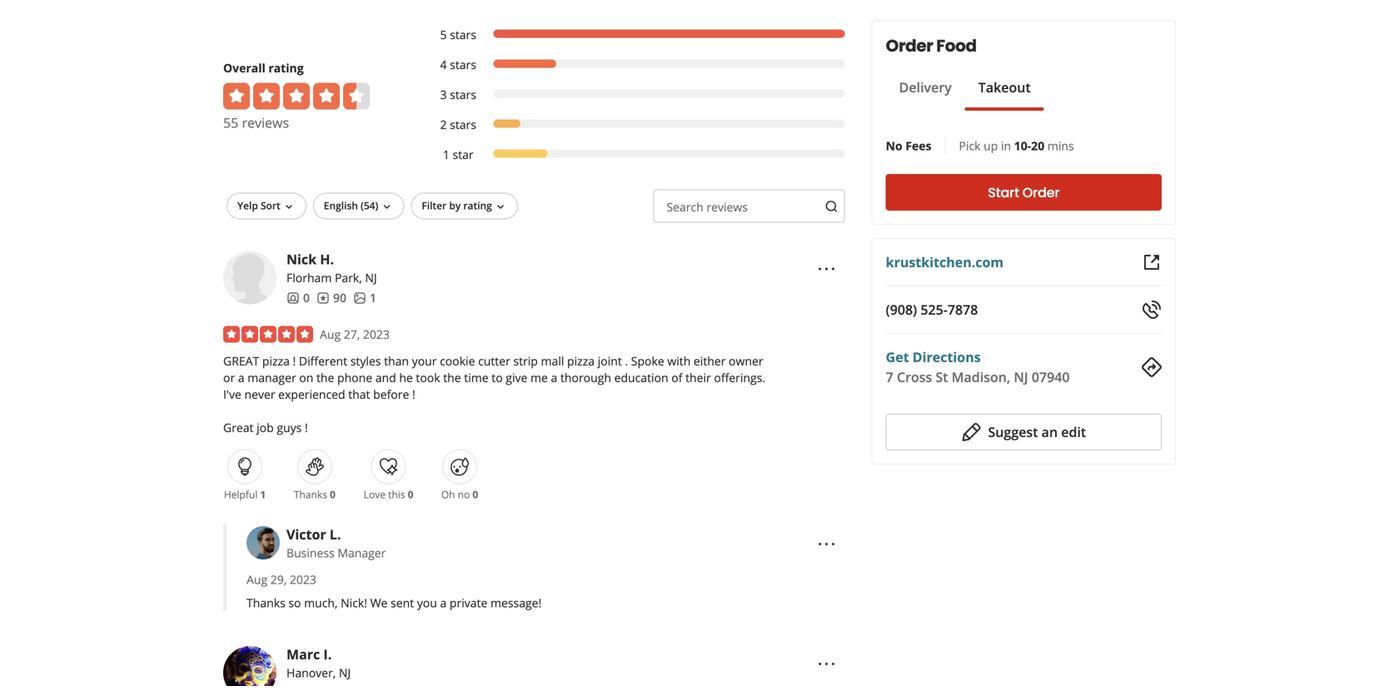 Task type: locate. For each thing, give the bounding box(es) containing it.
16 chevron down v2 image right "filter by rating"
[[494, 200, 507, 214]]

1 vertical spatial rating
[[464, 199, 492, 213]]

29,
[[271, 572, 287, 588]]

stars for 2 stars
[[450, 117, 477, 133]]

thanks down 29,
[[247, 595, 286, 611]]

1 vertical spatial menu image
[[817, 654, 837, 674]]

madison,
[[952, 368, 1011, 386]]

suggest an edit
[[989, 423, 1087, 441]]

krustkitchen.com link
[[886, 253, 1004, 271]]

7878
[[948, 301, 978, 319]]

0 vertical spatial rating
[[269, 60, 304, 76]]

2 horizontal spatial 1
[[443, 147, 450, 163]]

0 vertical spatial reviews
[[242, 114, 289, 132]]

search image
[[825, 200, 839, 213]]

2023 for 27,
[[363, 327, 390, 343]]

nj right hanover, on the left of page
[[339, 665, 351, 681]]

1 16 chevron down v2 image from the left
[[282, 200, 296, 214]]

16 chevron down v2 image inside yelp sort dropdown button
[[282, 200, 296, 214]]

order right start
[[1023, 183, 1060, 202]]

1 vertical spatial reviews
[[707, 199, 748, 215]]

1 stars from the top
[[450, 27, 477, 43]]

different
[[299, 353, 348, 369]]

a
[[238, 370, 245, 386], [551, 370, 558, 386], [440, 595, 447, 611]]

0 vertical spatial 2023
[[363, 327, 390, 343]]

1 horizontal spatial 16 chevron down v2 image
[[380, 200, 394, 214]]

a right me
[[551, 370, 558, 386]]

0 right 16 friends v2 image
[[303, 290, 310, 306]]

55
[[223, 114, 239, 132]]

an
[[1042, 423, 1058, 441]]

16 chevron down v2 image
[[282, 200, 296, 214], [380, 200, 394, 214], [494, 200, 507, 214]]

stars for 3 stars
[[450, 87, 477, 103]]

reviews
[[242, 114, 289, 132], [707, 199, 748, 215]]

3 (0 reactions) element from the left
[[473, 488, 478, 502]]

nick
[[287, 251, 317, 268]]

reviews right search
[[707, 199, 748, 215]]

nj
[[365, 270, 377, 286], [1014, 368, 1029, 386], [339, 665, 351, 681]]

great job guys !
[[223, 420, 308, 436]]

!
[[293, 353, 296, 369], [412, 387, 416, 403], [305, 420, 308, 436]]

nj left 07940
[[1014, 368, 1029, 386]]

0 right this at the bottom of page
[[408, 488, 414, 502]]

0 horizontal spatial rating
[[269, 60, 304, 76]]

2 menu image from the top
[[817, 654, 837, 674]]

menu image for l.
[[817, 534, 837, 554]]

0 horizontal spatial aug
[[247, 572, 268, 588]]

great
[[223, 420, 254, 436]]

the
[[317, 370, 334, 386], [443, 370, 461, 386]]

90
[[333, 290, 347, 306]]

1 horizontal spatial a
[[440, 595, 447, 611]]

1 horizontal spatial thanks
[[294, 488, 327, 502]]

thanks up victor
[[294, 488, 327, 502]]

aug
[[320, 327, 341, 343], [247, 572, 268, 588]]

16 chevron down v2 image right (54)
[[380, 200, 394, 214]]

0 horizontal spatial 2023
[[290, 572, 316, 588]]

1 horizontal spatial (0 reactions) element
[[408, 488, 414, 502]]

stars right 2
[[450, 117, 477, 133]]

1 inside photos element
[[370, 290, 377, 306]]

1 horizontal spatial 1
[[370, 290, 377, 306]]

0 vertical spatial order
[[886, 34, 933, 57]]

cutter
[[478, 353, 511, 369]]

start order button
[[886, 174, 1162, 211]]

nick h. link
[[287, 251, 334, 268]]

! up manager
[[293, 353, 296, 369]]

0 horizontal spatial thanks
[[247, 595, 286, 611]]

7
[[886, 368, 894, 386]]

16 photos v2 image
[[353, 292, 367, 305]]

1 left star
[[443, 147, 450, 163]]

delivery
[[900, 78, 952, 96]]

pick up in 10-20 mins
[[959, 138, 1075, 154]]

order
[[886, 34, 933, 57], [1023, 183, 1060, 202]]

reviews right '55' on the top left
[[242, 114, 289, 132]]

1 right helpful
[[260, 488, 266, 502]]

photo of marc i. image
[[223, 647, 277, 687]]

i've
[[223, 387, 242, 403]]

0 horizontal spatial 16 chevron down v2 image
[[282, 200, 296, 214]]

2 the from the left
[[443, 370, 461, 386]]

stars right 3
[[450, 87, 477, 103]]

2023 inside aug 29, 2023 thanks so much, nick! we sent you a private message!
[[290, 572, 316, 588]]

1 pizza from the left
[[262, 353, 290, 369]]

3 stars
[[440, 87, 477, 103]]

krustkitchen.com
[[886, 253, 1004, 271]]

1 horizontal spatial nj
[[365, 270, 377, 286]]

stars right 5
[[450, 27, 477, 43]]

2 stars
[[440, 117, 477, 133]]

24 phone v2 image
[[1142, 300, 1162, 320]]

1 horizontal spatial 2023
[[363, 327, 390, 343]]

on
[[299, 370, 314, 386]]

2 vertical spatial !
[[305, 420, 308, 436]]

aug for aug 29, 2023 thanks so much, nick! we sent you a private message!
[[247, 572, 268, 588]]

2 horizontal spatial (0 reactions) element
[[473, 488, 478, 502]]

1 vertical spatial thanks
[[247, 595, 286, 611]]

0
[[303, 290, 310, 306], [330, 488, 336, 502], [408, 488, 414, 502], [473, 488, 478, 502]]

1 vertical spatial nj
[[1014, 368, 1029, 386]]

a right or
[[238, 370, 245, 386]]

rating up 4.5 star rating image
[[269, 60, 304, 76]]

job
[[257, 420, 274, 436]]

reviews element
[[317, 290, 347, 306]]

offerings.
[[714, 370, 766, 386]]

(0 reactions) element up l.
[[330, 488, 336, 502]]

a right you
[[440, 595, 447, 611]]

2023 right 27,
[[363, 327, 390, 343]]

1 horizontal spatial reviews
[[707, 199, 748, 215]]

aug inside aug 29, 2023 thanks so much, nick! we sent you a private message!
[[247, 572, 268, 588]]

1 (0 reactions) element from the left
[[330, 488, 336, 502]]

much,
[[304, 595, 338, 611]]

  text field
[[654, 190, 845, 223]]

20
[[1032, 138, 1045, 154]]

menu image for i.
[[817, 654, 837, 674]]

0 vertical spatial aug
[[320, 327, 341, 343]]

search reviews
[[667, 199, 748, 215]]

5 stars
[[440, 27, 477, 43]]

16 chevron down v2 image inside filter by rating dropdown button
[[494, 200, 507, 214]]

thanks
[[294, 488, 327, 502], [247, 595, 286, 611]]

1 horizontal spatial !
[[305, 420, 308, 436]]

2 pizza from the left
[[567, 353, 595, 369]]

0 horizontal spatial !
[[293, 353, 296, 369]]

stars right 4
[[450, 57, 477, 73]]

menu image
[[817, 259, 837, 279]]

1 horizontal spatial rating
[[464, 199, 492, 213]]

english (54) button
[[313, 193, 404, 220]]

2023
[[363, 327, 390, 343], [290, 572, 316, 588]]

joint
[[598, 353, 622, 369]]

24 external link v2 image
[[1142, 252, 1162, 272]]

3 stars from the top
[[450, 87, 477, 103]]

2 (0 reactions) element from the left
[[408, 488, 414, 502]]

0 horizontal spatial (0 reactions) element
[[330, 488, 336, 502]]

rating right by
[[464, 199, 492, 213]]

0 horizontal spatial the
[[317, 370, 334, 386]]

2 vertical spatial 1
[[260, 488, 266, 502]]

5 star rating image
[[223, 326, 313, 343]]

2 horizontal spatial nj
[[1014, 368, 1029, 386]]

4 stars from the top
[[450, 117, 477, 133]]

2 horizontal spatial 16 chevron down v2 image
[[494, 200, 507, 214]]

no fees
[[886, 138, 932, 154]]

16 chevron down v2 image inside 'english (54)' dropdown button
[[380, 200, 394, 214]]

1 star
[[443, 147, 474, 163]]

give
[[506, 370, 528, 386]]

2 vertical spatial nj
[[339, 665, 351, 681]]

(54)
[[361, 199, 379, 213]]

menu image
[[817, 534, 837, 554], [817, 654, 837, 674]]

16 chevron down v2 image for filter by rating
[[494, 200, 507, 214]]

1 vertical spatial aug
[[247, 572, 268, 588]]

3 16 chevron down v2 image from the left
[[494, 200, 507, 214]]

24 directions v2 image
[[1142, 357, 1162, 377]]

mins
[[1048, 138, 1075, 154]]

and
[[376, 370, 396, 386]]

suggest an edit button
[[886, 414, 1162, 451]]

! right the guys
[[305, 420, 308, 436]]

filter reviews by 1 star rating element
[[423, 146, 845, 163]]

food
[[937, 34, 977, 57]]

the down different
[[317, 370, 334, 386]]

he
[[399, 370, 413, 386]]

the down cookie
[[443, 370, 461, 386]]

1 right 16 photos v2
[[370, 290, 377, 306]]

1 menu image from the top
[[817, 534, 837, 554]]

2 horizontal spatial !
[[412, 387, 416, 403]]

0 horizontal spatial nj
[[339, 665, 351, 681]]

pizza up manager
[[262, 353, 290, 369]]

1 horizontal spatial order
[[1023, 183, 1060, 202]]

helpful
[[224, 488, 258, 502]]

(0 reactions) element
[[330, 488, 336, 502], [408, 488, 414, 502], [473, 488, 478, 502]]

1 the from the left
[[317, 370, 334, 386]]

0 horizontal spatial reviews
[[242, 114, 289, 132]]

a inside aug 29, 2023 thanks so much, nick! we sent you a private message!
[[440, 595, 447, 611]]

tab list
[[886, 77, 1045, 111]]

aug 29, 2023 thanks so much, nick! we sent you a private message!
[[247, 572, 542, 611]]

get directions link
[[886, 348, 981, 366]]

1 vertical spatial !
[[412, 387, 416, 403]]

thanks 0
[[294, 488, 336, 502]]

2 stars from the top
[[450, 57, 477, 73]]

aug left 27,
[[320, 327, 341, 343]]

0 horizontal spatial a
[[238, 370, 245, 386]]

0 vertical spatial thanks
[[294, 488, 327, 502]]

1 horizontal spatial the
[[443, 370, 461, 386]]

1 horizontal spatial pizza
[[567, 353, 595, 369]]

16 chevron down v2 image right the sort
[[282, 200, 296, 214]]

nj up photos element
[[365, 270, 377, 286]]

2 16 chevron down v2 image from the left
[[380, 200, 394, 214]]

fees
[[906, 138, 932, 154]]

1 horizontal spatial aug
[[320, 327, 341, 343]]

photo of nick h. image
[[223, 251, 277, 305]]

nj inside get directions 7 cross st madison, nj 07940
[[1014, 368, 1029, 386]]

0 horizontal spatial pizza
[[262, 353, 290, 369]]

0 horizontal spatial order
[[886, 34, 933, 57]]

stars inside 'element'
[[450, 57, 477, 73]]

aug left 29,
[[247, 572, 268, 588]]

(0 reactions) element right no
[[473, 488, 478, 502]]

16 review v2 image
[[317, 292, 330, 305]]

stars
[[450, 27, 477, 43], [450, 57, 477, 73], [450, 87, 477, 103], [450, 117, 477, 133]]

! down he
[[412, 387, 416, 403]]

24 pencil v2 image
[[962, 422, 982, 442]]

me
[[531, 370, 548, 386]]

photo of victor l. image
[[247, 527, 280, 560]]

1 vertical spatial order
[[1023, 183, 1060, 202]]

1 vertical spatial 1
[[370, 290, 377, 306]]

helpful 1
[[224, 488, 266, 502]]

pizza up the thorough
[[567, 353, 595, 369]]

0 vertical spatial nj
[[365, 270, 377, 286]]

(0 reactions) element right this at the bottom of page
[[408, 488, 414, 502]]

takeout
[[979, 78, 1031, 96]]

0 vertical spatial 1
[[443, 147, 450, 163]]

hanover,
[[287, 665, 336, 681]]

photos element
[[353, 290, 377, 306]]

2023 right 29,
[[290, 572, 316, 588]]

english (54)
[[324, 199, 379, 213]]

0 vertical spatial menu image
[[817, 534, 837, 554]]

pizza
[[262, 353, 290, 369], [567, 353, 595, 369]]

in
[[1001, 138, 1012, 154]]

order up delivery
[[886, 34, 933, 57]]

1 vertical spatial 2023
[[290, 572, 316, 588]]



Task type: describe. For each thing, give the bounding box(es) containing it.
owner
[[729, 353, 764, 369]]

sort
[[261, 199, 281, 213]]

experienced
[[278, 387, 345, 403]]

i.
[[324, 646, 332, 664]]

thanks inside aug 29, 2023 thanks so much, nick! we sent you a private message!
[[247, 595, 286, 611]]

(0 reactions) element for love this 0
[[408, 488, 414, 502]]

get
[[886, 348, 910, 366]]

filter reviews by 5 stars rating element
[[423, 26, 845, 43]]

filter reviews by 3 stars rating element
[[423, 86, 845, 103]]

with
[[668, 353, 691, 369]]

by
[[449, 199, 461, 213]]

their
[[686, 370, 711, 386]]

2 horizontal spatial a
[[551, 370, 558, 386]]

suggest
[[989, 423, 1039, 441]]

that
[[348, 387, 370, 403]]

filter
[[422, 199, 447, 213]]

4.5 star rating image
[[223, 83, 370, 110]]

guys
[[277, 420, 302, 436]]

took
[[416, 370, 440, 386]]

16 chevron down v2 image for english (54)
[[380, 200, 394, 214]]

directions
[[913, 348, 981, 366]]

(0 reactions) element for oh no 0
[[473, 488, 478, 502]]

oh
[[441, 488, 455, 502]]

start
[[988, 183, 1020, 202]]

order inside button
[[1023, 183, 1060, 202]]

nj inside the marc i. hanover, nj
[[339, 665, 351, 681]]

yelp sort button
[[227, 193, 306, 220]]

great pizza ! different styles  than your cookie cutter strip mall pizza joint . spoke with either owner or a manager on the phone and he took the time to give me a thorough education of their offerings. i've never experienced that before !
[[223, 353, 766, 403]]

filter by rating button
[[411, 193, 518, 220]]

stars for 4 stars
[[450, 57, 477, 73]]

to
[[492, 370, 503, 386]]

0 right no
[[473, 488, 478, 502]]

than
[[384, 353, 409, 369]]

5
[[440, 27, 447, 43]]

stars for 5 stars
[[450, 27, 477, 43]]

love
[[364, 488, 386, 502]]

aug for aug 27, 2023
[[320, 327, 341, 343]]

friends element
[[287, 290, 310, 306]]

star
[[453, 147, 474, 163]]

no
[[458, 488, 470, 502]]

so
[[289, 595, 301, 611]]

sent
[[391, 595, 414, 611]]

16 friends v2 image
[[287, 292, 300, 305]]

oh no 0
[[441, 488, 478, 502]]

2023 for 29,
[[290, 572, 316, 588]]

yelp sort
[[237, 199, 281, 213]]

marc i. link
[[287, 646, 332, 664]]

mall
[[541, 353, 564, 369]]

florham
[[287, 270, 332, 286]]

(1 reaction) element
[[260, 488, 266, 502]]

4 stars
[[440, 57, 477, 73]]

(0 reactions) element for thanks 0
[[330, 488, 336, 502]]

.
[[625, 353, 628, 369]]

phone
[[337, 370, 372, 386]]

no
[[886, 138, 903, 154]]

nick h. florham park, nj
[[287, 251, 377, 286]]

yelp
[[237, 199, 258, 213]]

never
[[245, 387, 275, 403]]

overall
[[223, 60, 266, 76]]

0 inside friends "element"
[[303, 290, 310, 306]]

start order
[[988, 183, 1060, 202]]

edit
[[1062, 423, 1087, 441]]

victor
[[287, 526, 326, 544]]

takeout tab panel
[[886, 111, 1045, 117]]

aug 27, 2023
[[320, 327, 390, 343]]

search
[[667, 199, 704, 215]]

great
[[223, 353, 259, 369]]

0 up l.
[[330, 488, 336, 502]]

manager
[[248, 370, 296, 386]]

this
[[388, 488, 405, 502]]

10-
[[1015, 138, 1032, 154]]

styles
[[351, 353, 381, 369]]

reviews for search reviews
[[707, 199, 748, 215]]

of
[[672, 370, 683, 386]]

up
[[984, 138, 998, 154]]

strip
[[514, 353, 538, 369]]

order food
[[886, 34, 977, 57]]

rating inside dropdown button
[[464, 199, 492, 213]]

0 horizontal spatial 1
[[260, 488, 266, 502]]

525-
[[921, 301, 948, 319]]

cookie
[[440, 353, 475, 369]]

park,
[[335, 270, 362, 286]]

victor l. business manager
[[287, 526, 386, 561]]

business
[[287, 545, 335, 561]]

marc i. hanover, nj
[[287, 646, 351, 681]]

(908)
[[886, 301, 917, 319]]

message!
[[491, 595, 542, 611]]

marc
[[287, 646, 320, 664]]

1 for 1
[[370, 290, 377, 306]]

tab list containing delivery
[[886, 77, 1045, 111]]

55 reviews
[[223, 114, 289, 132]]

h.
[[320, 251, 334, 268]]

you
[[417, 595, 437, 611]]

get directions 7 cross st madison, nj 07940
[[886, 348, 1070, 386]]

reviews for 55 reviews
[[242, 114, 289, 132]]

0 vertical spatial !
[[293, 353, 296, 369]]

nj inside nick h. florham park, nj
[[365, 270, 377, 286]]

filter reviews by 4 stars rating element
[[423, 56, 845, 73]]

st
[[936, 368, 949, 386]]

before
[[373, 387, 409, 403]]

manager
[[338, 545, 386, 561]]

16 chevron down v2 image for yelp sort
[[282, 200, 296, 214]]

either
[[694, 353, 726, 369]]

time
[[464, 370, 489, 386]]

love this 0
[[364, 488, 414, 502]]

filter reviews by 2 stars rating element
[[423, 116, 845, 133]]

nick!
[[341, 595, 367, 611]]

thorough
[[561, 370, 612, 386]]

1 for 1 star
[[443, 147, 450, 163]]



Task type: vqa. For each thing, say whether or not it's contained in the screenshot.
'90'
yes



